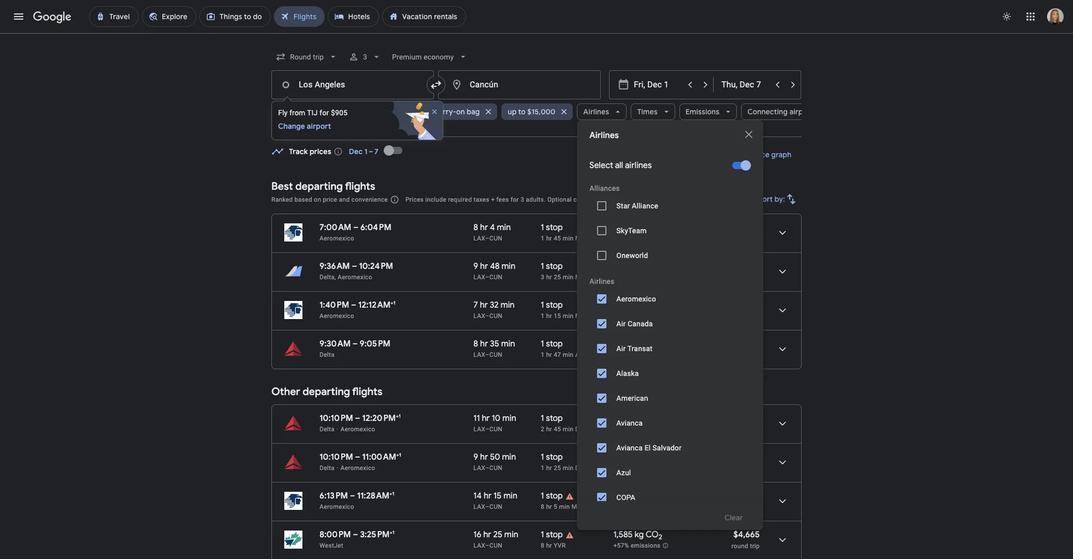 Task type: describe. For each thing, give the bounding box(es) containing it.
767 kg co 2 -24% emissions
[[613, 300, 659, 321]]

1 vertical spatial for
[[511, 196, 519, 204]]

1 and from the left
[[339, 196, 350, 204]]

convenience
[[351, 196, 388, 204]]

1 up 'layover (1 of 1) is a 1 hr 47 min layover at hartsfield-jackson atlanta international airport in atlanta.' element on the right of the page
[[541, 339, 544, 350]]

dtw for 1,340
[[575, 465, 589, 472]]

12:12 am
[[358, 300, 391, 311]]

price graph button
[[725, 146, 800, 164]]

kg inside 1,585 kg co 2
[[635, 530, 644, 541]]

– inside 7:00 am – 6:04 pm aeromexico
[[353, 223, 358, 233]]

797 kg co 2 -21% emissions
[[613, 492, 659, 512]]

kg for 9 hr 48 min
[[629, 262, 639, 272]]

1 stop 1 hr 45 min mex
[[541, 223, 589, 242]]

lax for 7 hr 32 min
[[474, 313, 485, 320]]

all filters (3) button
[[271, 99, 341, 124]]

– inside the 6:13 pm – 11:28 am + 1
[[350, 492, 355, 502]]

Arrival time: 6:04 PM. text field
[[360, 223, 391, 233]]

leaves los angeles international airport at 10:10 pm on friday, december 1 and arrives at cancun international airport at 12:20 pm on saturday, december 2. element
[[320, 413, 401, 424]]

aeromexico inside 9:36 am – 10:24 pm delta, aeromexico
[[338, 274, 372, 281]]

– inside 9 hr 50 min lax – cun
[[485, 465, 489, 472]]

1 up "8 hr yvr"
[[541, 530, 544, 541]]

flight details. leaves los angeles international airport at 10:10 pm on friday, december 1 and arrives at cancun international airport at 12:20 pm on saturday, december 2. image
[[770, 412, 795, 437]]

leaves los angeles international airport at 7:00 am on friday, december 1 and arrives at cancun international airport at 6:04 pm on friday, december 1. element
[[320, 223, 391, 233]]

hr inside 8 hr 35 min lax – cun
[[480, 339, 488, 350]]

round
[[732, 543, 748, 551]]

hr inside the "1 stop 1 hr 47 min atl"
[[546, 352, 552, 359]]

up to $15,000
[[508, 107, 555, 117]]

min inside '1 stop 2 hr 45 min dtw'
[[563, 426, 574, 434]]

fly from tij for $905 change airport
[[278, 109, 348, 131]]

azul
[[617, 469, 631, 478]]

oneworld
[[617, 252, 648, 260]]

by:
[[775, 195, 785, 204]]

optional
[[547, 196, 572, 204]]

1 stop 1 hr 15 min mex
[[541, 300, 589, 320]]

767 kg co -24% emissions
[[613, 223, 659, 243]]

air for air transat
[[617, 345, 626, 353]]

cun for 50
[[489, 465, 502, 472]]

min inside 7 hr 32 min lax – cun
[[501, 300, 515, 311]]

flight details. leaves los angeles international airport at 6:13 pm on friday, december 1 and arrives at cancun international airport at 11:28 am on saturday, december 2. image
[[770, 489, 795, 514]]

track prices
[[289, 147, 331, 156]]

Arrival time: 10:24 PM. text field
[[359, 262, 393, 272]]

on for based
[[314, 196, 321, 204]]

1 left carry-
[[430, 107, 433, 117]]

45 for 8 hr 4 min
[[554, 235, 561, 242]]

co for 8 hr 4 min
[[639, 223, 652, 233]]

min inside 8 hr 4 min lax – cun
[[497, 223, 511, 233]]

2 for 767
[[652, 304, 656, 312]]

layover (1 of 1) is a 1 hr 25 min layover at detroit metropolitan wayne county airport in detroit. element
[[541, 465, 608, 473]]

+ for 12:12 am
[[391, 300, 393, 307]]

stop for 8 hr 35 min
[[546, 339, 563, 350]]

- for 1,203
[[614, 505, 616, 512]]

2 inside 1,585 kg co 2
[[659, 534, 662, 542]]

emissions down 1,585 kg co 2
[[631, 543, 661, 550]]

– inside 9 hr 48 min lax – cun
[[485, 274, 489, 281]]

1 right $905
[[351, 107, 354, 117]]

skyteam
[[617, 227, 647, 235]]

leaves los angeles international airport at 8:00 pm on friday, december 1 and arrives at cancun international airport at 3:25 pm on saturday, december 2. element
[[320, 530, 395, 541]]

mex right 5
[[572, 504, 585, 511]]

hr inside 8 hr 4 min lax – cun
[[480, 223, 488, 233]]

select
[[590, 161, 613, 171]]

for inside fly from tij for $905 change airport
[[320, 109, 329, 117]]

Departure time: 6:13 PM. text field
[[320, 492, 348, 502]]

mex for 8 hr 4 min
[[575, 235, 589, 242]]

15 inside 1 stop 1 hr 15 min mex
[[554, 313, 561, 320]]

- inside 767 kg co -24% emissions
[[614, 236, 616, 243]]

aeromexico down 1:40 pm text field
[[320, 313, 354, 320]]

american
[[617, 395, 648, 403]]

min inside 1 stop 1 hr 15 min mex
[[563, 313, 574, 320]]

total duration 8 hr 35 min. element
[[474, 339, 541, 351]]

2 for 994
[[653, 265, 657, 274]]

Arrival time: 12:20 PM on  Saturday, December 2. text field
[[362, 413, 401, 424]]

only
[[723, 494, 739, 503]]

lax for 16 hr 25 min
[[474, 543, 485, 550]]

9:30 am
[[320, 339, 351, 350]]

8 hr yvr
[[541, 543, 566, 550]]

– inside the 16 hr 25 min lax – cun
[[485, 543, 489, 550]]

emissions button
[[679, 99, 737, 124]]

total duration 9 hr 50 min. element
[[474, 453, 541, 465]]

cun for 35
[[489, 352, 502, 359]]

sort by:
[[758, 195, 785, 204]]

stop for 8 hr 4 min
[[546, 223, 563, 233]]

994 kg co 2 avg emissions
[[613, 262, 657, 281]]

Departure time: 7:00 AM. text field
[[320, 223, 351, 233]]

delta for 12:20 pm
[[320, 426, 335, 434]]

hr inside 11 hr 10 min lax – cun
[[482, 414, 490, 424]]

1 stop flight. element for 11 hr 10 min
[[541, 414, 563, 426]]

Departure time: 8:00 PM. text field
[[320, 530, 351, 541]]

connecting
[[748, 107, 788, 117]]

min inside 11 hr 10 min lax – cun
[[502, 414, 516, 424]]

9 hr 48 min lax – cun
[[474, 262, 516, 281]]

7 1 stop flight. element from the top
[[541, 492, 563, 503]]

+ for 3:25 pm
[[390, 530, 392, 537]]

hr inside 7 hr 32 min lax – cun
[[480, 300, 488, 311]]

8 1 stop flight. element from the top
[[541, 530, 563, 542]]

3:25 pm
[[360, 530, 390, 541]]

total duration 14 hr 15 min. element
[[474, 492, 541, 503]]

1 inside "10:10 pm – 11:00 am + 1"
[[399, 452, 401, 459]]

find the best price region
[[271, 138, 802, 172]]

Departure time: 1:40 PM. text field
[[320, 300, 349, 311]]

layover (1 of 1) is a 2 hr 45 min layover at detroit metropolitan wayne county airport in detroit. element
[[541, 426, 608, 434]]

co for 9 hr 48 min
[[640, 262, 653, 272]]

kg for 9 hr 50 min
[[636, 453, 645, 463]]

price
[[323, 196, 337, 204]]

2 and from the left
[[598, 196, 609, 204]]

hr inside 1 stop 1 hr 15 min mex
[[546, 313, 552, 320]]

main menu image
[[12, 10, 25, 23]]

$905
[[331, 109, 348, 117]]

lax for 14 hr 15 min
[[474, 504, 485, 511]]

16
[[474, 530, 481, 541]]

– inside 1:40 pm – 12:12 am + 1
[[351, 300, 356, 311]]

dec 1 – 7
[[349, 147, 379, 156]]

15 inside 14 hr 15 min lax – cun
[[494, 492, 502, 502]]

alliances
[[590, 184, 620, 193]]

1 vertical spatial airlines
[[590, 131, 619, 141]]

4
[[490, 223, 495, 233]]

9:30 am – 9:05 pm delta
[[320, 339, 390, 359]]

– inside 9:36 am – 10:24 pm delta, aeromexico
[[352, 262, 357, 272]]

leaves los angeles international airport at 10:10 pm on friday, december 1 and arrives at cancun international airport at 11:00 am on saturday, december 2. element
[[320, 452, 401, 463]]

3 button
[[345, 45, 386, 69]]

+ right the taxes
[[491, 196, 495, 204]]

flight details. leaves los angeles international airport at 10:10 pm on friday, december 1 and arrives at cancun international airport at 11:00 am on saturday, december 2. image
[[770, 451, 795, 475]]

8:00 pm – 3:25 pm + 1
[[320, 530, 395, 541]]

1 up 8 hr 5 min mex in the right of the page
[[541, 492, 544, 502]]

graph
[[771, 150, 791, 160]]

layover (1 of 1) is a 8 hr overnight layover at vancouver international airport in vancouver. element
[[541, 542, 608, 551]]

8 for 4
[[474, 223, 478, 233]]

to
[[518, 107, 526, 117]]

min inside 14 hr 15 min lax – cun
[[504, 492, 517, 502]]

min inside 9 hr 48 min lax – cun
[[502, 262, 516, 272]]

Arrival time: 9:05 PM. text field
[[360, 339, 390, 350]]

aeromexico inside search field
[[617, 295, 656, 304]]

7:00 am – 6:04 pm aeromexico
[[320, 223, 391, 242]]

min inside "1 stop 3 hr 25 min mex"
[[563, 274, 574, 281]]

air transat
[[617, 345, 653, 353]]

1,585
[[613, 530, 633, 541]]

none search field containing airlines
[[271, 45, 835, 560]]

min inside '1 stop 1 hr 25 min dtw'
[[563, 465, 574, 472]]

– inside 10:10 pm – 12:20 pm + 1
[[355, 414, 360, 424]]

select all airlines
[[590, 161, 652, 171]]

hr inside '1 stop 2 hr 45 min dtw'
[[546, 426, 552, 434]]

+57%
[[613, 543, 629, 550]]

1 horizontal spatial 3
[[521, 196, 524, 204]]

– inside "10:10 pm – 11:00 am + 1"
[[355, 453, 360, 463]]

departure time: 10:10 pm. text field for 11:00 am
[[320, 453, 353, 463]]

21%
[[616, 505, 628, 512]]

hr left 5
[[546, 504, 552, 511]]

– inside 14 hr 15 min lax – cun
[[485, 504, 489, 511]]

47
[[554, 352, 561, 359]]

Return text field
[[722, 71, 769, 99]]

aeromexico down "10:10 pm – 11:00 am + 1"
[[341, 465, 375, 472]]

(3)
[[323, 107, 332, 117]]

lax for 8 hr 4 min
[[474, 235, 485, 242]]

aeromexico down 10:10 pm – 12:20 pm + 1
[[341, 426, 375, 434]]

+32%
[[613, 465, 629, 472]]

1 stop flight. element for 8 hr 35 min
[[541, 339, 563, 351]]

based
[[295, 196, 312, 204]]

flights for best departing flights
[[345, 180, 375, 193]]

alaska
[[617, 370, 639, 378]]

32
[[490, 300, 499, 311]]

– inside 9:30 am – 9:05 pm delta
[[353, 339, 358, 350]]

delta for 11:00 am
[[320, 465, 335, 472]]

stop up "8 hr yvr"
[[546, 530, 563, 541]]

all
[[291, 107, 300, 117]]

1 inside 10:10 pm – 12:20 pm + 1
[[399, 413, 401, 420]]

all
[[615, 161, 623, 171]]

learn more about tracked prices image
[[333, 147, 343, 156]]

co inside 1,585 kg co 2
[[646, 530, 659, 541]]

1 up the layover (1 of 1) is a 1 hr 25 min layover at detroit metropolitan wayne county airport in detroit. element
[[541, 453, 544, 463]]

1 up layover (1 of 1) is a 1 hr 15 min layover at mexico city international airport in mexico city. element
[[541, 300, 544, 311]]

1 left 47
[[541, 352, 545, 359]]

westjet
[[320, 543, 343, 550]]

hr inside 9 hr 48 min lax – cun
[[480, 262, 488, 272]]

– inside 7 hr 32 min lax – cun
[[485, 313, 489, 320]]

flight details. leaves los angeles international airport at 9:36 am on friday, december 1 and arrives at cancun international airport at 10:24 pm on friday, december 1. image
[[770, 259, 795, 284]]

air for air canada
[[617, 320, 626, 328]]

10
[[492, 414, 500, 424]]

25 inside the 16 hr 25 min lax – cun
[[493, 530, 502, 541]]

– inside 8:00 pm – 3:25 pm + 1
[[353, 530, 358, 541]]

$4,665
[[734, 530, 760, 541]]

avg
[[613, 274, 624, 281]]

1 stop 3 hr 25 min mex
[[541, 262, 589, 281]]

delta inside 9:30 am – 9:05 pm delta
[[320, 352, 335, 359]]

6:13 pm – 11:28 am + 1
[[320, 491, 394, 502]]

– inside 8 hr 35 min lax – cun
[[485, 352, 489, 359]]

departing for other
[[303, 386, 350, 399]]

1 fees from the left
[[496, 196, 509, 204]]

797
[[613, 492, 627, 502]]

emissions inside 1,340 kg co +32% emissions
[[631, 465, 661, 472]]

total duration 16 hr 25 min. element
[[474, 530, 541, 542]]

bag inside popup button
[[467, 107, 480, 117]]

1 stop for 14 hr 15 min
[[541, 492, 563, 502]]

flight details. leaves los angeles international airport at 8:00 pm on friday, december 1 and arrives at cancun international airport at 3:25 pm on saturday, december 2. image
[[770, 528, 795, 553]]

air canada
[[617, 320, 653, 328]]

leaves los angeles international airport at 1:40 pm on friday, december 1 and arrives at cancun international airport at 12:12 am on saturday, december 2. element
[[320, 300, 396, 311]]

emissions inside 797 kg co 2 -21% emissions
[[630, 505, 659, 512]]

lax for 8 hr 35 min
[[474, 352, 485, 359]]

3175 US dollars text field
[[736, 492, 760, 502]]

1,203
[[613, 414, 633, 424]]

+ for 12:20 pm
[[396, 413, 399, 420]]

1 inside "1 stop 3 hr 25 min mex"
[[541, 262, 544, 272]]

swap origin and destination. image
[[430, 79, 442, 91]]

1 down total duration 7 hr 32 min. element
[[541, 313, 545, 320]]

or
[[373, 107, 380, 117]]

required
[[448, 196, 472, 204]]

10:10 pm – 11:00 am + 1
[[320, 452, 401, 463]]

10:10 pm for 11:00 am
[[320, 453, 353, 463]]

cun for 32
[[489, 313, 502, 320]]

leaves los angeles international airport at 6:13 pm on friday, december 1 and arrives at cancun international airport at 11:28 am on saturday, december 2. element
[[320, 491, 394, 502]]

6:04 pm
[[360, 223, 391, 233]]

total duration 7 hr 32 min. element
[[474, 300, 541, 312]]

3 inside "1 stop 3 hr 25 min mex"
[[541, 274, 545, 281]]

avianca el salvador
[[617, 444, 682, 453]]

canada
[[628, 320, 653, 328]]

1 down prices include required taxes + fees for 3 adults. optional charges and bag fees may apply.
[[541, 223, 544, 233]]

8 for 5
[[541, 504, 545, 511]]

+57% emissions
[[613, 543, 661, 550]]

departure time: 10:10 pm. text field for 12:20 pm
[[320, 414, 353, 424]]

cun for 10
[[489, 426, 502, 434]]

stop inside popup button
[[356, 107, 371, 117]]

1 down total duration 8 hr 4 min. element
[[541, 235, 545, 242]]

8 for yvr
[[541, 543, 545, 550]]

hr inside 1 stop 1 hr 45 min mex
[[546, 235, 552, 242]]

1,585 kg co 2
[[613, 530, 662, 542]]

hr inside 14 hr 15 min lax – cun
[[484, 492, 492, 502]]

co for 7 hr 32 min
[[639, 300, 652, 311]]

1 inside the 6:13 pm – 11:28 am + 1
[[392, 491, 394, 498]]

+ for 11:28 am
[[389, 491, 392, 498]]

avianca for avianca el salvador
[[617, 444, 643, 453]]



Task type: locate. For each thing, give the bounding box(es) containing it.
2 down total duration 11 hr 10 min. element
[[541, 426, 545, 434]]

co for 8 hr 35 min
[[643, 339, 656, 350]]

1 vertical spatial avianca
[[617, 444, 643, 453]]

hr
[[480, 223, 488, 233], [546, 235, 552, 242], [480, 262, 488, 272], [546, 274, 552, 281], [480, 300, 488, 311], [546, 313, 552, 320], [480, 339, 488, 350], [546, 352, 552, 359], [482, 414, 490, 424], [546, 426, 552, 434], [480, 453, 488, 463], [546, 465, 552, 472], [484, 492, 492, 502], [546, 504, 552, 511], [483, 530, 491, 541], [546, 543, 552, 550]]

– left arrival time: 9:05 pm. text box
[[353, 339, 358, 350]]

airlines button
[[577, 99, 627, 124]]

total duration 9 hr 48 min. element
[[474, 262, 541, 273]]

stop for 7 hr 32 min
[[546, 300, 563, 311]]

2 lax from the top
[[474, 274, 485, 281]]

0 vertical spatial 1 stop
[[541, 492, 563, 502]]

on inside popup button
[[456, 107, 465, 117]]

1 stop flight. element down layover (1 of 1) is a 2 hr 45 min layover at detroit metropolitan wayne county airport in detroit. element
[[541, 453, 563, 465]]

3 lax from the top
[[474, 313, 485, 320]]

co for 14 hr 15 min
[[640, 492, 653, 502]]

mex inside 1 stop 1 hr 15 min mex
[[575, 313, 589, 320]]

flights
[[345, 180, 375, 193], [352, 386, 383, 399]]

8:00 pm
[[320, 530, 351, 541]]

11 hr 10 min lax – cun
[[474, 414, 516, 434]]

0 vertical spatial air
[[617, 320, 626, 328]]

1 45 from the top
[[554, 235, 561, 242]]

lax inside 7 hr 32 min lax – cun
[[474, 313, 485, 320]]

+ inside 8:00 pm – 3:25 pm + 1
[[390, 530, 392, 537]]

cun for 25
[[489, 543, 502, 550]]

0 horizontal spatial 3
[[363, 53, 367, 61]]

min right 4
[[497, 223, 511, 233]]

hr left 35
[[480, 339, 488, 350]]

2 767 from the top
[[613, 300, 626, 311]]

7
[[474, 300, 478, 311]]

prices include required taxes + fees for 3 adults. optional charges and bag fees may apply.
[[405, 196, 669, 204]]

up
[[508, 107, 517, 117]]

hr inside '1 stop 1 hr 25 min dtw'
[[546, 465, 552, 472]]

1 inside 1:40 pm – 12:12 am + 1
[[393, 300, 396, 307]]

departure time: 10:10 pm. text field down other departing flights at left bottom
[[320, 414, 353, 424]]

departure time: 10:10 pm. text field inside leaves los angeles international airport at 10:10 pm on friday, december 1 and arrives at cancun international airport at 12:20 pm on saturday, december 2. element
[[320, 414, 353, 424]]

layover (1 of 1) is a 1 hr 45 min layover at mexico city international airport in mexico city. element
[[541, 235, 608, 243]]

25 for 9 hr 48 min
[[554, 274, 561, 281]]

8 left yvr
[[541, 543, 545, 550]]

1 stop flight. element for 7 hr 32 min
[[541, 300, 563, 312]]

1 vertical spatial 10:10 pm
[[320, 453, 353, 463]]

1 vertical spatial 45
[[554, 426, 561, 434]]

- inside 767 kg co 2 -24% emissions
[[614, 313, 616, 321]]

Arrival time: 11:00 AM on  Saturday, December 2. text field
[[362, 452, 401, 463]]

cun for 48
[[489, 274, 502, 281]]

0 vertical spatial 24%
[[616, 236, 628, 243]]

flights up convenience
[[345, 180, 375, 193]]

co for 11 hr 10 min
[[646, 414, 659, 424]]

6:13 pm
[[320, 492, 348, 502]]

11:00 am
[[362, 453, 396, 463]]

min inside the "1 stop 1 hr 47 min atl"
[[563, 352, 574, 359]]

price
[[752, 150, 770, 160]]

2 avianca from the top
[[617, 444, 643, 453]]

cun down 4
[[489, 235, 502, 242]]

kg inside 767 kg co 2 -24% emissions
[[628, 300, 638, 311]]

close dialog image
[[743, 128, 755, 141]]

only button
[[710, 486, 751, 511]]

5 lax from the top
[[474, 426, 485, 434]]

stop for 9 hr 50 min
[[546, 453, 563, 463]]

- for 767
[[614, 313, 616, 321]]

best departing flights
[[271, 180, 375, 193]]

hr left yvr
[[546, 543, 552, 550]]

kg
[[628, 223, 638, 233], [629, 262, 639, 272], [628, 300, 638, 311], [632, 339, 642, 350], [635, 414, 644, 424], [636, 453, 645, 463], [629, 492, 638, 502], [635, 530, 644, 541]]

1 vertical spatial 767
[[613, 300, 626, 311]]

co down oneworld
[[640, 262, 653, 272]]

2 air from the top
[[617, 345, 626, 353]]

5 1 stop flight. element from the top
[[541, 414, 563, 426]]

departing for best
[[295, 180, 343, 193]]

leaves los angeles international airport at 9:30 am on friday, december 1 and arrives at cancun international airport at 9:05 pm on friday, december 1. element
[[320, 339, 390, 350]]

1 dtw from the top
[[575, 426, 589, 434]]

layover (1 of 1) is a 3 hr 25 min layover at mexico city international airport in mexico city. element
[[541, 273, 608, 282]]

0 vertical spatial bag
[[467, 107, 480, 117]]

35
[[490, 339, 499, 350]]

0 vertical spatial 45
[[554, 235, 561, 242]]

salvador
[[653, 444, 682, 453]]

2 vertical spatial -
[[614, 505, 616, 512]]

min
[[497, 223, 511, 233], [563, 235, 574, 242], [502, 262, 516, 272], [563, 274, 574, 281], [501, 300, 515, 311], [563, 313, 574, 320], [501, 339, 515, 350], [563, 352, 574, 359], [502, 414, 516, 424], [563, 426, 574, 434], [502, 453, 516, 463], [563, 465, 574, 472], [504, 492, 517, 502], [559, 504, 570, 511], [504, 530, 518, 541]]

min inside 8 hr 35 min lax – cun
[[501, 339, 515, 350]]

4 lax from the top
[[474, 352, 485, 359]]

emissions down copa at the bottom right of the page
[[630, 505, 659, 512]]

co down american
[[646, 414, 659, 424]]

co for 9 hr 50 min
[[646, 453, 659, 463]]

9 for 9 hr 50 min
[[474, 453, 478, 463]]

co inside 1,203 kg co +19% emissions
[[646, 414, 659, 424]]

+ up arrival time: 11:00 am on  saturday, december 2. text box
[[396, 413, 399, 420]]

aeromexico up air canada
[[617, 295, 656, 304]]

0 horizontal spatial on
[[314, 196, 321, 204]]

track
[[289, 147, 308, 156]]

Arrival time: 12:12 AM on  Saturday, December 2. text field
[[358, 300, 396, 311]]

2 vertical spatial airlines
[[590, 278, 614, 286]]

3 cun from the top
[[489, 313, 502, 320]]

1 vertical spatial 25
[[554, 465, 561, 472]]

2 inside '1 stop 2 hr 45 min dtw'
[[541, 426, 545, 434]]

1 9 from the top
[[474, 262, 478, 272]]

1 vertical spatial on
[[314, 196, 321, 204]]

kg inside 1,173 kg co +16% emissions
[[632, 339, 642, 350]]

994
[[613, 262, 628, 272]]

lax for 11 hr 10 min
[[474, 426, 485, 434]]

fees right the taxes
[[496, 196, 509, 204]]

2 dtw from the top
[[575, 465, 589, 472]]

10:24 pm
[[359, 262, 393, 272]]

4665 US dollars text field
[[734, 530, 760, 541]]

None field
[[271, 48, 343, 66], [388, 48, 473, 66], [271, 48, 343, 66], [388, 48, 473, 66]]

10:10 pm up 6:13 pm
[[320, 453, 353, 463]]

mex for 9 hr 48 min
[[575, 274, 589, 281]]

9 hr 50 min lax – cun
[[474, 453, 516, 472]]

1 stop flight. element down layover (1 of 1) is a 3 hr 25 min layover at mexico city international airport in mexico city. element
[[541, 300, 563, 312]]

kg for 8 hr 35 min
[[632, 339, 642, 350]]

1 vertical spatial 9
[[474, 453, 478, 463]]

1 horizontal spatial and
[[598, 196, 609, 204]]

atl
[[575, 352, 587, 359]]

lax for 9 hr 50 min
[[474, 465, 485, 472]]

fees left may
[[623, 196, 636, 204]]

+ for 11:00 am
[[396, 452, 399, 459]]

11
[[474, 414, 480, 424]]

stop inside '1 stop 1 hr 25 min dtw'
[[546, 453, 563, 463]]

0 horizontal spatial bag
[[467, 107, 480, 117]]

1 stop flight. element up 47
[[541, 339, 563, 351]]

0 vertical spatial -
[[614, 236, 616, 243]]

1 cun from the top
[[489, 235, 502, 242]]

7 hr 32 min lax – cun
[[474, 300, 515, 320]]

min right 5
[[559, 504, 570, 511]]

+19%
[[613, 426, 629, 434]]

2 1 stop flight. element from the top
[[541, 262, 563, 273]]

kg inside 1,203 kg co +19% emissions
[[635, 414, 644, 424]]

kg for 8 hr 4 min
[[628, 223, 638, 233]]

1 stop flight. element for 9 hr 50 min
[[541, 453, 563, 465]]

stop inside '1 stop 2 hr 45 min dtw'
[[546, 414, 563, 424]]

– inside 11 hr 10 min lax – cun
[[485, 426, 489, 434]]

aeromexico inside 7:00 am – 6:04 pm aeromexico
[[320, 235, 354, 242]]

1 vertical spatial delta
[[320, 426, 335, 434]]

emissions
[[686, 107, 720, 117]]

fly
[[278, 109, 288, 117]]

hr left 47
[[546, 352, 552, 359]]

1 air from the top
[[617, 320, 626, 328]]

2 inside 797 kg co 2 -21% emissions
[[653, 495, 657, 504]]

1 stop flight. element for 9 hr 48 min
[[541, 262, 563, 273]]

flights for other departing flights
[[352, 386, 383, 399]]

None search field
[[271, 45, 835, 560]]

cun down 10
[[489, 426, 502, 434]]

kg inside 994 kg co 2 avg emissions
[[629, 262, 639, 272]]

1 stop flight. element up '1 stop 1 hr 25 min dtw'
[[541, 414, 563, 426]]

Departure time: 10:10 PM. text field
[[320, 414, 353, 424], [320, 453, 353, 463]]

25 up 1 stop 1 hr 15 min mex
[[554, 274, 561, 281]]

9 for 9 hr 48 min
[[474, 262, 478, 272]]

airlines inside popup button
[[583, 107, 609, 117]]

times button
[[631, 99, 675, 124]]

2 inside 767 kg co 2 -24% emissions
[[652, 304, 656, 312]]

– down total duration 11 hr 10 min. element
[[485, 426, 489, 434]]

7 lax from the top
[[474, 504, 485, 511]]

loading results progress bar
[[0, 33, 1073, 35]]

25 inside "1 stop 3 hr 25 min mex"
[[554, 274, 561, 281]]

1:40 pm
[[320, 300, 349, 311]]

1
[[351, 107, 354, 117], [430, 107, 433, 117], [541, 223, 544, 233], [541, 235, 545, 242], [541, 262, 544, 272], [393, 300, 396, 307], [541, 300, 544, 311], [541, 313, 545, 320], [541, 339, 544, 350], [541, 352, 545, 359], [399, 413, 401, 420], [541, 414, 544, 424], [399, 452, 401, 459], [541, 453, 544, 463], [541, 465, 545, 472], [392, 491, 394, 498], [541, 492, 544, 502], [392, 530, 395, 537], [541, 530, 544, 541]]

– inside 8 hr 4 min lax – cun
[[485, 235, 489, 242]]

hr inside 9 hr 50 min lax – cun
[[480, 453, 488, 463]]

6 lax from the top
[[474, 465, 485, 472]]

45 for 11 hr 10 min
[[554, 426, 561, 434]]

min up 1 stop 1 hr 15 min mex
[[563, 274, 574, 281]]

0 horizontal spatial and
[[339, 196, 350, 204]]

up to $15,000 button
[[502, 99, 573, 124]]

8 lax from the top
[[474, 543, 485, 550]]

hr right "14"
[[484, 492, 492, 502]]

2 horizontal spatial 3
[[541, 274, 545, 281]]

avianca down american
[[617, 420, 643, 428]]

close image
[[430, 108, 439, 116]]

avianca for avianca
[[617, 420, 643, 428]]

8 left 4
[[474, 223, 478, 233]]

cun down total duration 16 hr 25 min. element
[[489, 543, 502, 550]]

dtw inside '1 stop 2 hr 45 min dtw'
[[575, 426, 589, 434]]

flight details. leaves los angeles international airport at 7:00 am on friday, december 1 and arrives at cancun international airport at 6:04 pm on friday, december 1. image
[[770, 221, 795, 246]]

airlines down '994'
[[590, 278, 614, 286]]

cun inside 11 hr 10 min lax – cun
[[489, 426, 502, 434]]

2 delta from the top
[[320, 426, 335, 434]]

cun for 15
[[489, 504, 502, 511]]

3 delta from the top
[[320, 465, 335, 472]]

1,203 kg co +19% emissions
[[613, 414, 661, 434]]

sort by: button
[[754, 187, 802, 212]]

0 vertical spatial 767
[[613, 223, 626, 233]]

- up '994'
[[614, 236, 616, 243]]

prices
[[310, 147, 331, 156]]

0 vertical spatial 9
[[474, 262, 478, 272]]

main content
[[271, 138, 802, 560]]

stop inside 1 stop 1 hr 15 min mex
[[546, 300, 563, 311]]

cun inside the 16 hr 25 min lax – cun
[[489, 543, 502, 550]]

hr up "1 stop 3 hr 25 min mex"
[[546, 235, 552, 242]]

1 stop flight. element for 8 hr 4 min
[[541, 223, 563, 235]]

best
[[271, 180, 293, 193]]

2 inside 994 kg co 2 avg emissions
[[653, 265, 657, 274]]

1 1 stop from the top
[[541, 492, 563, 502]]

8 hr 4 min lax – cun
[[474, 223, 511, 242]]

1 vertical spatial air
[[617, 345, 626, 353]]

total duration 8 hr 4 min. element
[[474, 223, 541, 235]]

2 right '994'
[[653, 265, 657, 274]]

emissions inside 1,173 kg co +16% emissions
[[631, 352, 661, 359]]

8 inside 8 hr 35 min lax – cun
[[474, 339, 478, 350]]

1 stop 1 hr 47 min atl
[[541, 339, 587, 359]]

hr up 8 hr 5 min mex in the right of the page
[[546, 465, 552, 472]]

2 24% from the top
[[616, 313, 628, 321]]

mex
[[575, 235, 589, 242], [575, 274, 589, 281], [575, 313, 589, 320], [572, 504, 585, 511]]

dec
[[349, 147, 363, 156]]

may
[[638, 196, 650, 204]]

2 vertical spatial 25
[[493, 530, 502, 541]]

24% inside 767 kg co -24% emissions
[[616, 236, 628, 243]]

layover (1 of 1) is a 8 hr 5 min overnight layover at mexico city international airport in mexico city. element
[[541, 503, 608, 512]]

1 delta from the top
[[320, 352, 335, 359]]

bag inside main content
[[611, 196, 622, 204]]

2 45 from the top
[[554, 426, 561, 434]]

0 horizontal spatial for
[[320, 109, 329, 117]]

and
[[339, 196, 350, 204], [598, 196, 609, 204]]

5 cun from the top
[[489, 426, 502, 434]]

1 stop flight. element
[[541, 223, 563, 235], [541, 262, 563, 273], [541, 300, 563, 312], [541, 339, 563, 351], [541, 414, 563, 426], [541, 453, 563, 465], [541, 492, 563, 503], [541, 530, 563, 542]]

0 vertical spatial on
[[456, 107, 465, 117]]

emissions inside 767 kg co -24% emissions
[[630, 236, 659, 243]]

1 horizontal spatial 15
[[554, 313, 561, 320]]

4 1 stop flight. element from the top
[[541, 339, 563, 351]]

0 vertical spatial dtw
[[575, 426, 589, 434]]

for right tij
[[320, 109, 329, 117]]

5
[[554, 504, 557, 511]]

2 fees from the left
[[623, 196, 636, 204]]

$3,175
[[736, 492, 760, 502]]

Departure time: 9:36 AM. text field
[[320, 262, 350, 272]]

8 for 35
[[474, 339, 478, 350]]

1 down the total duration 9 hr 50 min. element
[[541, 465, 545, 472]]

kg for 11 hr 10 min
[[635, 414, 644, 424]]

min right 32
[[501, 300, 515, 311]]

1 vertical spatial flights
[[352, 386, 383, 399]]

1 stop
[[541, 492, 563, 502], [541, 530, 563, 541]]

emissions inside 994 kg co 2 avg emissions
[[626, 274, 656, 281]]

flight details. leaves los angeles international airport at 9:30 am on friday, december 1 and arrives at cancun international airport at 9:05 pm on friday, december 1. image
[[770, 337, 795, 362]]

15 right "14"
[[494, 492, 502, 502]]

0 vertical spatial flights
[[345, 180, 375, 193]]

emissions down "el"
[[631, 465, 661, 472]]

8
[[474, 223, 478, 233], [474, 339, 478, 350], [541, 504, 545, 511], [541, 543, 545, 550]]

7 cun from the top
[[489, 504, 502, 511]]

767
[[613, 223, 626, 233], [613, 300, 626, 311]]

767 for 8 hr 4 min
[[613, 223, 626, 233]]

stop for 11 hr 10 min
[[546, 414, 563, 424]]

emissions inside 1,203 kg co +19% emissions
[[631, 426, 661, 434]]

1 inside '1 stop 2 hr 45 min dtw'
[[541, 414, 544, 424]]

stop up the layover (1 of 1) is a 1 hr 45 min layover at mexico city international airport in mexico city. 'element'
[[546, 223, 563, 233]]

airlines left "times"
[[583, 107, 609, 117]]

from
[[290, 109, 305, 117]]

change appearance image
[[994, 4, 1019, 29]]

2 - from the top
[[614, 313, 616, 321]]

10:10 pm inside 10:10 pm – 12:20 pm + 1
[[320, 414, 353, 424]]

2 1 stop from the top
[[541, 530, 563, 541]]

1 - from the top
[[614, 236, 616, 243]]

cun inside 9 hr 48 min lax – cun
[[489, 274, 502, 281]]

1 horizontal spatial fees
[[623, 196, 636, 204]]

25 for 9 hr 50 min
[[554, 465, 561, 472]]

0 vertical spatial airlines
[[583, 107, 609, 117]]

1 24% from the top
[[616, 236, 628, 243]]

2 cun from the top
[[489, 274, 502, 281]]

0 vertical spatial avianca
[[617, 420, 643, 428]]

2 vertical spatial delta
[[320, 465, 335, 472]]

24% down skyteam
[[616, 236, 628, 243]]

1 1 stop flight. element from the top
[[541, 223, 563, 235]]

2 10:10 pm from the top
[[320, 453, 353, 463]]

emissions up "el"
[[631, 426, 661, 434]]

kg right the 1,340
[[636, 453, 645, 463]]

emissions inside 767 kg co 2 -24% emissions
[[630, 313, 659, 321]]

stop for 9 hr 48 min
[[546, 262, 563, 272]]

0 vertical spatial 15
[[554, 313, 561, 320]]

co right the 1,340
[[646, 453, 659, 463]]

– down total duration 8 hr 4 min. element
[[485, 235, 489, 242]]

9 inside 9 hr 50 min lax – cun
[[474, 453, 478, 463]]

+ down arrival time: 11:28 am on  saturday, december 2. text field
[[390, 530, 392, 537]]

1 up layover (1 of 1) is a 2 hr 45 min layover at detroit metropolitan wayne county airport in detroit. element
[[541, 414, 544, 424]]

cun inside 7 hr 32 min lax – cun
[[489, 313, 502, 320]]

Arrival time: 3:25 PM on  Saturday, December 2. text field
[[360, 530, 395, 541]]

2 up canada
[[652, 304, 656, 312]]

min right 50
[[502, 453, 516, 463]]

hr right "7"
[[480, 300, 488, 311]]

min right 10
[[502, 414, 516, 424]]

3 1 stop flight. element from the top
[[541, 300, 563, 312]]

+ down arrival time: 10:24 pm. text box
[[391, 300, 393, 307]]

767 inside 767 kg co -24% emissions
[[613, 223, 626, 233]]

dtw for 1,203
[[575, 426, 589, 434]]

dtw left +32% on the bottom right
[[575, 465, 589, 472]]

None text field
[[271, 70, 434, 99], [438, 70, 601, 99], [271, 70, 434, 99], [438, 70, 601, 99]]

2 for 797
[[653, 495, 657, 504]]

2 vertical spatial 3
[[541, 274, 545, 281]]

mex for 7 hr 32 min
[[575, 313, 589, 320]]

1 vertical spatial dtw
[[575, 465, 589, 472]]

0 vertical spatial delta
[[320, 352, 335, 359]]

9:05 pm
[[360, 339, 390, 350]]

stop up 5
[[546, 492, 563, 502]]

hr inside the 16 hr 25 min lax – cun
[[483, 530, 491, 541]]

kg right 1,173
[[632, 339, 642, 350]]

3 - from the top
[[614, 505, 616, 512]]

emissions down skyteam
[[630, 236, 659, 243]]

1 vertical spatial 15
[[494, 492, 502, 502]]

1 horizontal spatial on
[[456, 107, 465, 117]]

min inside 9 hr 50 min lax – cun
[[502, 453, 516, 463]]

2 9 from the top
[[474, 453, 478, 463]]

air
[[617, 320, 626, 328], [617, 345, 626, 353]]

el
[[645, 444, 651, 453]]

1 horizontal spatial bag
[[611, 196, 622, 204]]

on for carry-
[[456, 107, 465, 117]]

0 vertical spatial 3
[[363, 53, 367, 61]]

1:40 pm – 12:12 am + 1
[[320, 300, 396, 311]]

lax inside 9 hr 50 min lax – cun
[[474, 465, 485, 472]]

kg for 14 hr 15 min
[[629, 492, 638, 502]]

yvr
[[554, 543, 566, 550]]

delta,
[[320, 274, 336, 281]]

main content containing best departing flights
[[271, 138, 802, 560]]

leaves los angeles international airport at 9:36 am on friday, december 1 and arrives at cancun international airport at 10:24 pm on friday, december 1. element
[[320, 262, 393, 272]]

0 vertical spatial departing
[[295, 180, 343, 193]]

lax down "7"
[[474, 313, 485, 320]]

cun
[[489, 235, 502, 242], [489, 274, 502, 281], [489, 313, 502, 320], [489, 352, 502, 359], [489, 426, 502, 434], [489, 465, 502, 472], [489, 504, 502, 511], [489, 543, 502, 550]]

1 inside 8:00 pm – 3:25 pm + 1
[[392, 530, 395, 537]]

+ inside 1:40 pm – 12:12 am + 1
[[391, 300, 393, 307]]

1 767 from the top
[[613, 223, 626, 233]]

1 right 11:00 am
[[399, 452, 401, 459]]

mex inside "1 stop 3 hr 25 min mex"
[[575, 274, 589, 281]]

1 lax from the top
[[474, 235, 485, 242]]

0 vertical spatial 25
[[554, 274, 561, 281]]

1 right 3:25 pm at the left of page
[[392, 530, 395, 537]]

lax for 9 hr 48 min
[[474, 274, 485, 281]]

kg up "+57% emissions"
[[635, 530, 644, 541]]

adults.
[[526, 196, 546, 204]]

cun down 48
[[489, 274, 502, 281]]

1 vertical spatial departure time: 10:10 pm. text field
[[320, 453, 353, 463]]

0 horizontal spatial fees
[[496, 196, 509, 204]]

– right 1:40 pm text field
[[351, 300, 356, 311]]

1 stop 1 hr 25 min dtw
[[541, 453, 589, 472]]

1,173 kg co +16% emissions
[[613, 339, 661, 359]]

air left transat
[[617, 345, 626, 353]]

25 inside '1 stop 1 hr 25 min dtw'
[[554, 465, 561, 472]]

aeromexico down 6:13 pm text field
[[320, 504, 354, 511]]

25 right 16
[[493, 530, 502, 541]]

co up "+57% emissions"
[[646, 530, 659, 541]]

stop inside "1 stop 3 hr 25 min mex"
[[546, 262, 563, 272]]

hr right 11
[[482, 414, 490, 424]]

hr left 50
[[480, 453, 488, 463]]

0 vertical spatial for
[[320, 109, 329, 117]]

stop up the layover (1 of 1) is a 1 hr 25 min layover at detroit metropolitan wayne county airport in detroit. element
[[546, 453, 563, 463]]

Departure time: 9:30 AM. text field
[[320, 339, 351, 350]]

+ inside "10:10 pm – 11:00 am + 1"
[[396, 452, 399, 459]]

change airport button
[[278, 121, 348, 132]]

mex left avg
[[575, 274, 589, 281]]

kg for 7 hr 32 min
[[628, 300, 638, 311]]

stop
[[356, 107, 371, 117], [546, 223, 563, 233], [546, 262, 563, 272], [546, 300, 563, 311], [546, 339, 563, 350], [546, 414, 563, 424], [546, 453, 563, 463], [546, 492, 563, 502], [546, 530, 563, 541]]

1 vertical spatial 1 stop
[[541, 530, 563, 541]]

kg inside 1,340 kg co +32% emissions
[[636, 453, 645, 463]]

apply.
[[651, 196, 669, 204]]

airlines
[[625, 161, 652, 171]]

Arrival time: 11:28 AM on  Saturday, December 2. text field
[[357, 491, 394, 502]]

min inside 1 stop 1 hr 45 min mex
[[563, 235, 574, 242]]

+ inside 10:10 pm – 12:20 pm + 1
[[396, 413, 399, 420]]

ranked based on price and convenience
[[271, 196, 388, 204]]

stop inside the "1 stop 1 hr 47 min atl"
[[546, 339, 563, 350]]

bag down alliances
[[611, 196, 622, 204]]

– down total duration 14 hr 15 min. element on the bottom
[[485, 504, 489, 511]]

hr inside "1 stop 3 hr 25 min mex"
[[546, 274, 552, 281]]

lax up "14"
[[474, 465, 485, 472]]

emissions up transat
[[630, 313, 659, 321]]

hr left 48
[[480, 262, 488, 272]]

10:10 pm – 12:20 pm + 1
[[320, 413, 401, 424]]

1 right 11:28 am
[[392, 491, 394, 498]]

10:10 pm inside "10:10 pm – 11:00 am + 1"
[[320, 453, 353, 463]]

8 cun from the top
[[489, 543, 502, 550]]

hr up the "1 stop 1 hr 47 min atl"
[[546, 313, 552, 320]]

0 horizontal spatial 15
[[494, 492, 502, 502]]

fees
[[496, 196, 509, 204], [623, 196, 636, 204]]

0 vertical spatial 10:10 pm
[[320, 414, 353, 424]]

min inside the 16 hr 25 min lax – cun
[[504, 530, 518, 541]]

1 departure time: 10:10 pm. text field from the top
[[320, 414, 353, 424]]

charges
[[574, 196, 597, 204]]

0 vertical spatial departure time: 10:10 pm. text field
[[320, 414, 353, 424]]

copa
[[617, 494, 635, 502]]

kg inside 797 kg co 2 -21% emissions
[[629, 492, 638, 502]]

trip
[[750, 543, 760, 551]]

767 inside 767 kg co 2 -24% emissions
[[613, 300, 626, 311]]

1 vertical spatial 24%
[[616, 313, 628, 321]]

total duration 11 hr 10 min. element
[[474, 414, 541, 426]]

1 avianca from the top
[[617, 420, 643, 428]]

1 vertical spatial -
[[614, 313, 616, 321]]

8 left 5
[[541, 504, 545, 511]]

learn more about ranking image
[[390, 195, 399, 205]]

1 stop for 16 hr 25 min
[[541, 530, 563, 541]]

16 hr 25 min lax – cun
[[474, 530, 518, 550]]

air left canada
[[617, 320, 626, 328]]

on
[[456, 107, 465, 117], [314, 196, 321, 204]]

3 inside '3' popup button
[[363, 53, 367, 61]]

14 hr 15 min lax – cun
[[474, 492, 517, 511]]

mex up "1 stop 3 hr 25 min mex"
[[575, 235, 589, 242]]

lax down total duration 8 hr 4 min. element
[[474, 235, 485, 242]]

4 cun from the top
[[489, 352, 502, 359]]

1 vertical spatial departing
[[303, 386, 350, 399]]

airport
[[307, 122, 331, 131]]

2 departure time: 10:10 pm. text field from the top
[[320, 453, 353, 463]]

cun for 4
[[489, 235, 502, 242]]

9 inside 9 hr 48 min lax – cun
[[474, 262, 478, 272]]

45 up "1 stop 3 hr 25 min mex"
[[554, 235, 561, 242]]

lax up "7"
[[474, 274, 485, 281]]

10:10 pm for 12:20 pm
[[320, 414, 353, 424]]

6 cun from the top
[[489, 465, 502, 472]]

24% inside 767 kg co 2 -24% emissions
[[616, 313, 628, 321]]

1 horizontal spatial for
[[511, 196, 519, 204]]

Departure text field
[[634, 71, 682, 99]]

bag right carry-
[[467, 107, 480, 117]]

fewer
[[382, 107, 402, 117]]

kg right '1,203'
[[635, 414, 644, 424]]

1 stop up 5
[[541, 492, 563, 502]]

1 stop 2 hr 45 min dtw
[[541, 414, 589, 434]]

layover (1 of 1) is a 1 hr 47 min layover at hartsfield-jackson atlanta international airport in atlanta. element
[[541, 351, 608, 359]]

$15,000
[[527, 107, 555, 117]]

stop up layover (1 of 1) is a 3 hr 25 min layover at mexico city international airport in mexico city. element
[[546, 262, 563, 272]]

45 inside '1 stop 2 hr 45 min dtw'
[[554, 426, 561, 434]]

12:20 pm
[[362, 414, 396, 424]]

1 vertical spatial 3
[[521, 196, 524, 204]]

767 for 7 hr 32 min
[[613, 300, 626, 311]]

1 stop or fewer button
[[345, 99, 420, 124]]

1 vertical spatial bag
[[611, 196, 622, 204]]

avianca
[[617, 420, 643, 428], [617, 444, 643, 453]]

avianca left "el"
[[617, 444, 643, 453]]

delta down 10:10 pm – 12:20 pm + 1
[[320, 426, 335, 434]]

flight details. leaves los angeles international airport at 1:40 pm on friday, december 1 and arrives at cancun international airport at 12:12 am on saturday, december 2. image
[[770, 298, 795, 323]]

1 10:10 pm from the top
[[320, 414, 353, 424]]

dtw inside '1 stop 1 hr 25 min dtw'
[[575, 465, 589, 472]]

dtw
[[575, 426, 589, 434], [575, 465, 589, 472]]

9 left 50
[[474, 453, 478, 463]]

1 stop up "8 hr yvr"
[[541, 530, 563, 541]]

1 – 7
[[365, 147, 379, 156]]

layover (1 of 1) is a 1 hr 15 min layover at mexico city international airport in mexico city. element
[[541, 312, 608, 321]]

6 1 stop flight. element from the top
[[541, 453, 563, 465]]



Task type: vqa. For each thing, say whether or not it's contained in the screenshot.
the ‌, California
no



